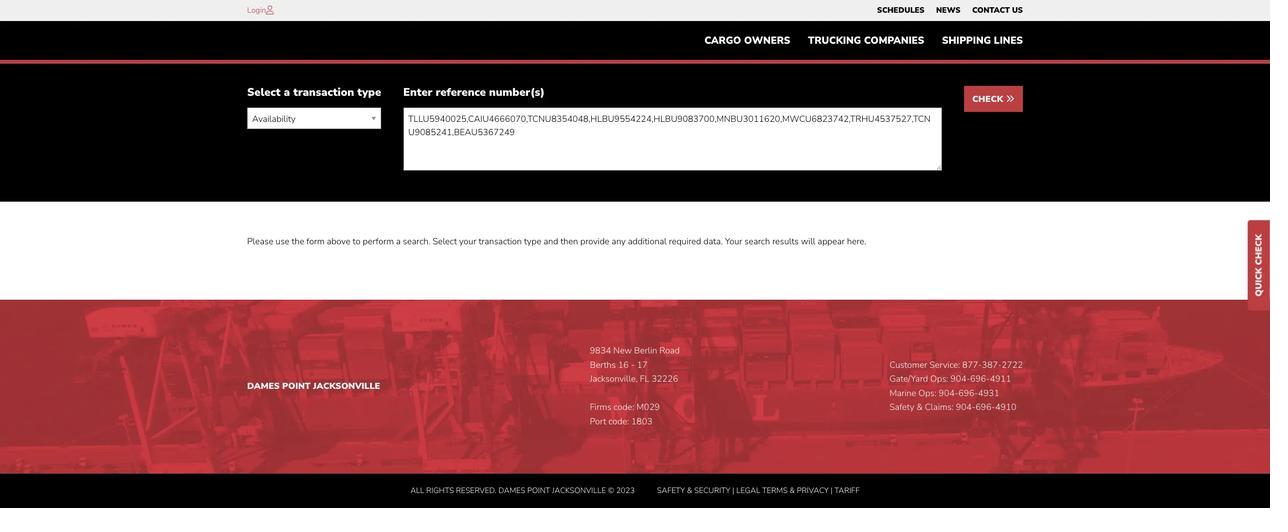 Task type: locate. For each thing, give the bounding box(es) containing it.
904-
[[951, 373, 971, 385], [939, 387, 959, 400], [956, 402, 976, 414]]

menu bar down 'schedules' link
[[696, 29, 1032, 52]]

2 | from the left
[[831, 485, 833, 496]]

1 horizontal spatial jacksonville
[[552, 485, 606, 496]]

0 horizontal spatial safety
[[657, 485, 685, 496]]

cargo owners
[[705, 34, 791, 47]]

0 vertical spatial select
[[247, 85, 281, 100]]

| left tariff
[[831, 485, 833, 496]]

tariff
[[835, 485, 860, 496]]

387-
[[982, 359, 1002, 371]]

please
[[247, 236, 273, 248]]

provide
[[580, 236, 610, 248]]

0 horizontal spatial check
[[973, 93, 1006, 106]]

type left the and
[[524, 236, 541, 248]]

0 horizontal spatial select
[[247, 85, 281, 100]]

contact us
[[972, 5, 1023, 16]]

904- right 'claims:'
[[956, 402, 976, 414]]

shipping lines
[[942, 34, 1023, 47]]

ops: up 'claims:'
[[919, 387, 937, 400]]

login link
[[247, 5, 266, 16]]

0 vertical spatial menu bar
[[872, 3, 1029, 18]]

1 vertical spatial menu bar
[[696, 29, 1032, 52]]

2 vertical spatial 696-
[[976, 402, 996, 414]]

904- up 'claims:'
[[939, 387, 959, 400]]

1 | from the left
[[733, 485, 735, 496]]

please use the form above to perform a search. select your transaction type and then provide any additional required data. your search results will appear here.
[[247, 236, 867, 248]]

0 vertical spatial code:
[[614, 402, 634, 414]]

jacksonville
[[313, 380, 380, 392], [552, 485, 606, 496]]

privacy
[[797, 485, 829, 496]]

| left legal
[[733, 485, 735, 496]]

transaction
[[293, 85, 354, 100], [479, 236, 522, 248]]

& right terms
[[790, 485, 795, 496]]

&
[[917, 402, 923, 414], [687, 485, 692, 496], [790, 485, 795, 496]]

berths
[[590, 359, 616, 371]]

1 vertical spatial type
[[524, 236, 541, 248]]

enter reference number(s)
[[403, 85, 545, 100]]

4931
[[978, 387, 1000, 400]]

0 horizontal spatial type
[[357, 85, 381, 100]]

1 vertical spatial code:
[[609, 416, 629, 428]]

legal
[[736, 485, 760, 496]]

will
[[801, 236, 816, 248]]

all rights reserved. dames point jacksonville © 2023
[[411, 485, 635, 496]]

1 vertical spatial a
[[396, 236, 401, 248]]

1 vertical spatial 696-
[[959, 387, 978, 400]]

any
[[612, 236, 626, 248]]

and
[[544, 236, 558, 248]]

1 horizontal spatial point
[[527, 485, 550, 496]]

check inside button
[[973, 93, 1006, 106]]

1 vertical spatial jacksonville
[[552, 485, 606, 496]]

0 vertical spatial 904-
[[951, 373, 971, 385]]

& left 'claims:'
[[917, 402, 923, 414]]

0 horizontal spatial jacksonville
[[313, 380, 380, 392]]

footer containing 9834 new berlin road
[[0, 300, 1270, 508]]

0 vertical spatial ops:
[[931, 373, 949, 385]]

menu bar
[[872, 3, 1029, 18], [696, 29, 1032, 52]]

security
[[694, 485, 731, 496]]

firms
[[590, 402, 612, 414]]

safety left security
[[657, 485, 685, 496]]

904- down 877-
[[951, 373, 971, 385]]

& inside the customer service: 877-387-2722 gate/yard ops: 904-696-4911 marine ops: 904-696-4931 safety & claims: 904-696-4910
[[917, 402, 923, 414]]

menu bar up shipping
[[872, 3, 1029, 18]]

0 vertical spatial jacksonville
[[313, 380, 380, 392]]

ops: down service:
[[931, 373, 949, 385]]

1 horizontal spatial dames
[[499, 485, 525, 496]]

quick check link
[[1248, 220, 1270, 310]]

0 vertical spatial safety
[[890, 402, 915, 414]]

696-
[[970, 373, 990, 385], [959, 387, 978, 400], [976, 402, 996, 414]]

ops:
[[931, 373, 949, 385], [919, 387, 937, 400]]

1 horizontal spatial select
[[433, 236, 457, 248]]

& left security
[[687, 485, 692, 496]]

1 vertical spatial check
[[1253, 234, 1265, 265]]

0 horizontal spatial &
[[687, 485, 692, 496]]

0 horizontal spatial |
[[733, 485, 735, 496]]

point
[[282, 380, 311, 392], [527, 485, 550, 496]]

footer
[[0, 300, 1270, 508]]

berlin
[[634, 345, 657, 357]]

©
[[608, 485, 614, 496]]

owners
[[744, 34, 791, 47]]

safety down marine
[[890, 402, 915, 414]]

0 horizontal spatial transaction
[[293, 85, 354, 100]]

0 vertical spatial transaction
[[293, 85, 354, 100]]

code: up "1803"
[[614, 402, 634, 414]]

angle double right image
[[1006, 94, 1015, 103]]

0 vertical spatial dames
[[247, 380, 280, 392]]

code:
[[614, 402, 634, 414], [609, 416, 629, 428]]

trucking
[[808, 34, 861, 47]]

1 vertical spatial 904-
[[939, 387, 959, 400]]

2 horizontal spatial &
[[917, 402, 923, 414]]

0 horizontal spatial a
[[284, 85, 290, 100]]

lines
[[994, 34, 1023, 47]]

1 horizontal spatial safety
[[890, 402, 915, 414]]

your
[[725, 236, 742, 248]]

m029
[[637, 402, 660, 414]]

1 horizontal spatial |
[[831, 485, 833, 496]]

jacksonville,
[[590, 373, 638, 385]]

contact us link
[[972, 3, 1023, 18]]

enter
[[403, 85, 433, 100]]

claims:
[[925, 402, 954, 414]]

type
[[357, 85, 381, 100], [524, 236, 541, 248]]

form
[[307, 236, 325, 248]]

a
[[284, 85, 290, 100], [396, 236, 401, 248]]

new
[[614, 345, 632, 357]]

0 vertical spatial a
[[284, 85, 290, 100]]

companies
[[864, 34, 925, 47]]

news link
[[936, 3, 961, 18]]

0 vertical spatial check
[[973, 93, 1006, 106]]

safety & security | legal terms & privacy | tariff
[[657, 485, 860, 496]]

menu bar containing schedules
[[872, 3, 1029, 18]]

4910
[[995, 402, 1017, 414]]

terms
[[762, 485, 788, 496]]

dames point jacksonville
[[247, 380, 380, 392]]

2 vertical spatial 904-
[[956, 402, 976, 414]]

safety & security link
[[657, 485, 731, 496]]

appear
[[818, 236, 845, 248]]

use
[[276, 236, 290, 248]]

fl
[[640, 373, 650, 385]]

select
[[247, 85, 281, 100], [433, 236, 457, 248]]

your
[[459, 236, 476, 248]]

0 horizontal spatial dames
[[247, 380, 280, 392]]

0 horizontal spatial point
[[282, 380, 311, 392]]

code: right "port"
[[609, 416, 629, 428]]

safety inside the customer service: 877-387-2722 gate/yard ops: 904-696-4911 marine ops: 904-696-4931 safety & claims: 904-696-4910
[[890, 402, 915, 414]]

1 vertical spatial transaction
[[479, 236, 522, 248]]

shipping
[[942, 34, 991, 47]]

check
[[973, 93, 1006, 106], [1253, 234, 1265, 265]]

safety
[[890, 402, 915, 414], [657, 485, 685, 496]]

0 vertical spatial 696-
[[970, 373, 990, 385]]

type left enter
[[357, 85, 381, 100]]



Task type: describe. For each thing, give the bounding box(es) containing it.
1 vertical spatial safety
[[657, 485, 685, 496]]

shipping lines link
[[933, 29, 1032, 52]]

0 vertical spatial point
[[282, 380, 311, 392]]

above
[[327, 236, 351, 248]]

2722
[[1002, 359, 1023, 371]]

877-
[[963, 359, 982, 371]]

check button
[[964, 86, 1023, 112]]

legal terms & privacy link
[[736, 485, 829, 496]]

1 horizontal spatial transaction
[[479, 236, 522, 248]]

16
[[618, 359, 629, 371]]

here.
[[847, 236, 867, 248]]

9834
[[590, 345, 611, 357]]

required
[[669, 236, 701, 248]]

1 horizontal spatial &
[[790, 485, 795, 496]]

quick
[[1253, 267, 1265, 296]]

results
[[773, 236, 799, 248]]

-
[[631, 359, 635, 371]]

menu bar containing cargo owners
[[696, 29, 1032, 52]]

32226
[[652, 373, 678, 385]]

reference
[[436, 85, 486, 100]]

1803
[[631, 416, 653, 428]]

firms code:  m029 port code:  1803
[[590, 402, 660, 428]]

port
[[590, 416, 606, 428]]

cargo
[[705, 34, 741, 47]]

us
[[1012, 5, 1023, 16]]

customer service: 877-387-2722 gate/yard ops: 904-696-4911 marine ops: 904-696-4931 safety & claims: 904-696-4910
[[890, 359, 1023, 414]]

all
[[411, 485, 424, 496]]

search
[[745, 236, 770, 248]]

service:
[[930, 359, 960, 371]]

1 vertical spatial dames
[[499, 485, 525, 496]]

contact
[[972, 5, 1010, 16]]

then
[[561, 236, 578, 248]]

user image
[[266, 6, 274, 14]]

login
[[247, 5, 266, 16]]

to
[[353, 236, 361, 248]]

1 vertical spatial select
[[433, 236, 457, 248]]

9834 new berlin road berths 16 - 17 jacksonville, fl 32226
[[590, 345, 680, 385]]

1 horizontal spatial type
[[524, 236, 541, 248]]

quick check
[[1253, 234, 1265, 296]]

schedules link
[[877, 3, 925, 18]]

search.
[[403, 236, 431, 248]]

tariff link
[[835, 485, 860, 496]]

reserved.
[[456, 485, 497, 496]]

Enter reference number(s) text field
[[403, 108, 942, 171]]

trucking companies link
[[799, 29, 933, 52]]

1 vertical spatial point
[[527, 485, 550, 496]]

road
[[660, 345, 680, 357]]

1 horizontal spatial check
[[1253, 234, 1265, 265]]

select a transaction type
[[247, 85, 381, 100]]

cargo owners link
[[696, 29, 799, 52]]

the
[[292, 236, 304, 248]]

0 vertical spatial type
[[357, 85, 381, 100]]

1 vertical spatial ops:
[[919, 387, 937, 400]]

2023
[[616, 485, 635, 496]]

gate/yard
[[890, 373, 928, 385]]

marine
[[890, 387, 917, 400]]

4911
[[990, 373, 1011, 385]]

schedules
[[877, 5, 925, 16]]

number(s)
[[489, 85, 545, 100]]

perform
[[363, 236, 394, 248]]

rights
[[426, 485, 454, 496]]

trucking companies
[[808, 34, 925, 47]]

data.
[[704, 236, 723, 248]]

news
[[936, 5, 961, 16]]

customer
[[890, 359, 928, 371]]

additional
[[628, 236, 667, 248]]

1 horizontal spatial a
[[396, 236, 401, 248]]

17
[[637, 359, 648, 371]]



